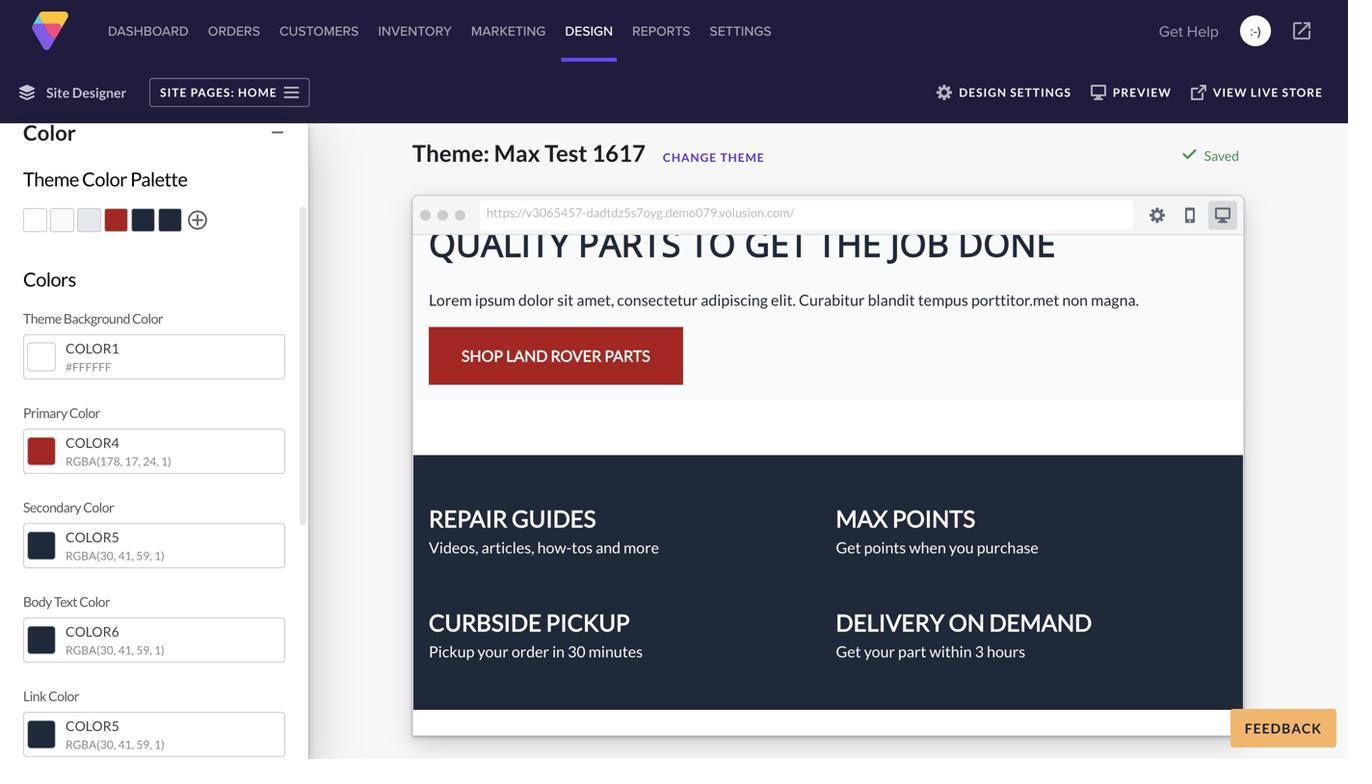 Task type: describe. For each thing, give the bounding box(es) containing it.
color6 image
[[158, 208, 182, 232]]

dashboard image
[[31, 12, 69, 50]]

home
[[238, 85, 277, 99]]

settings button
[[706, 0, 775, 62]]

customers
[[279, 21, 359, 40]]

colors
[[23, 268, 76, 291]]

design settings
[[959, 85, 1072, 99]]

settings
[[1010, 85, 1072, 99]]

sidebar element
[[0, 103, 308, 759]]

rgba(30, for link color
[[66, 738, 116, 752]]

change
[[663, 150, 717, 164]]

color1 #ffffff
[[66, 340, 119, 374]]

color5 for link color
[[66, 718, 119, 734]]

)
[[1258, 21, 1261, 40]]

marketing button
[[467, 0, 550, 62]]

reports
[[632, 21, 691, 40]]

volusion-logo link
[[31, 12, 69, 50]]

rgba(178,
[[66, 454, 123, 468]]

secondary
[[23, 499, 81, 516]]

view live store button
[[1181, 78, 1333, 107]]

:-) link
[[1240, 15, 1271, 46]]

link color element
[[23, 712, 285, 758]]

max
[[494, 139, 540, 167]]

59, for secondary color
[[136, 549, 152, 563]]

59, for link color
[[136, 738, 152, 752]]

color4 rgba(178, 17, 24, 1)
[[66, 435, 171, 468]]

color5 rgba(30, 41, 59, 1) for secondary color
[[66, 529, 165, 563]]

help
[[1187, 20, 1219, 42]]

rgba(30, for body text color
[[66, 643, 116, 657]]

dashboard link
[[104, 0, 193, 62]]

41, for body text color
[[118, 643, 134, 657]]

color6 rgba(30, 41, 59, 1)
[[66, 624, 165, 657]]

design
[[959, 85, 1007, 99]]

site pages: home
[[160, 85, 277, 99]]

dashboard
[[108, 21, 189, 40]]

color up color4
[[69, 405, 100, 421]]

#ffffff
[[66, 360, 112, 374]]

color inside button
[[23, 120, 76, 145]]

inventory
[[378, 21, 452, 40]]

https://v3065457-dadtdz5s7oyg.demo079.volusion.com/
[[487, 205, 794, 220]]

color6
[[66, 624, 119, 640]]

1) for primary color
[[161, 454, 171, 468]]

saved
[[1204, 147, 1240, 164]]

color3 image
[[77, 208, 101, 232]]

body text color
[[23, 594, 110, 610]]

background
[[64, 310, 130, 327]]

view
[[1213, 85, 1248, 99]]

24,
[[143, 454, 159, 468]]

site for site pages: home
[[160, 85, 187, 99]]

theme color palette
[[23, 168, 187, 191]]

text
[[54, 594, 77, 610]]

color4
[[66, 435, 119, 451]]

primary color
[[23, 405, 100, 421]]

dadtdz5s7oyg.demo079.volusion.com/
[[587, 205, 794, 220]]

color right the text
[[79, 594, 110, 610]]

rgba(30, for secondary color
[[66, 549, 116, 563]]



Task type: vqa. For each thing, say whether or not it's contained in the screenshot.
color5 rgba(30, 41, 59, 1) corresponding to Link Color
yes



Task type: locate. For each thing, give the bounding box(es) containing it.
preview button
[[1081, 78, 1181, 107]]

1 vertical spatial color5 rgba(30, 41, 59, 1)
[[66, 718, 165, 752]]

1 vertical spatial color5
[[66, 718, 119, 734]]

color5 inside secondary color element
[[66, 529, 119, 546]]

41, inside link color element
[[118, 738, 134, 752]]

17,
[[125, 454, 141, 468]]

2 vertical spatial theme
[[23, 310, 61, 327]]

1) inside color4 rgba(178, 17, 24, 1)
[[161, 454, 171, 468]]

0 vertical spatial color5 rgba(30, 41, 59, 1)
[[66, 529, 165, 563]]

41,
[[118, 549, 134, 563], [118, 643, 134, 657], [118, 738, 134, 752]]

feedback
[[1245, 720, 1322, 737]]

color1 image
[[23, 208, 47, 232]]

color down rgba(178,
[[83, 499, 114, 516]]

store
[[1282, 85, 1323, 99]]

view live store
[[1213, 85, 1323, 99]]

design
[[565, 21, 613, 40]]

:-)
[[1250, 21, 1261, 40]]

1 color5 from the top
[[66, 529, 119, 546]]

preview
[[1113, 85, 1172, 99]]

customers button
[[276, 0, 363, 62]]

palette
[[130, 168, 187, 191]]

get help
[[1159, 20, 1219, 42]]

3 41, from the top
[[118, 738, 134, 752]]

theme down the colors
[[23, 310, 61, 327]]

pages:
[[191, 85, 235, 99]]

1) for link color
[[154, 738, 165, 752]]

2 color5 from the top
[[66, 718, 119, 734]]

site for site designer
[[46, 84, 70, 101]]

1 59, from the top
[[136, 549, 152, 563]]

2 41, from the top
[[118, 643, 134, 657]]

:-
[[1250, 21, 1258, 40]]

theme right "change"
[[720, 150, 765, 164]]

change theme
[[663, 150, 765, 164]]

color5 rgba(30, 41, 59, 1)
[[66, 529, 165, 563], [66, 718, 165, 752]]

color5 rgba(30, 41, 59, 1) down link color on the left bottom
[[66, 718, 165, 752]]

saved image
[[1182, 146, 1198, 162]]

color5 rgba(30, 41, 59, 1) inside link color element
[[66, 718, 165, 752]]

color down site designer
[[23, 120, 76, 145]]

1) inside color6 rgba(30, 41, 59, 1)
[[154, 643, 165, 657]]

get help link
[[1153, 12, 1225, 50]]

theme:
[[412, 139, 490, 167]]

41, inside secondary color element
[[118, 549, 134, 563]]

41, for secondary color
[[118, 549, 134, 563]]

3 59, from the top
[[136, 738, 152, 752]]

1) inside link color element
[[154, 738, 165, 752]]

color5 rgba(30, 41, 59, 1) for link color
[[66, 718, 165, 752]]

add color image
[[188, 211, 207, 230]]

secondary color
[[23, 499, 114, 516]]

1 rgba(30, from the top
[[66, 549, 116, 563]]

theme
[[720, 150, 765, 164], [23, 168, 79, 191], [23, 310, 61, 327]]

1617
[[592, 139, 646, 167]]

1) inside secondary color element
[[154, 549, 165, 563]]

color4 image
[[104, 208, 128, 232]]

test
[[545, 139, 588, 167]]

59, inside link color element
[[136, 738, 152, 752]]

rgba(30, inside secondary color element
[[66, 549, 116, 563]]

41, inside color6 rgba(30, 41, 59, 1)
[[118, 643, 134, 657]]

color up 'color4' image
[[82, 168, 127, 191]]

primary
[[23, 405, 67, 421]]

3 rgba(30, from the top
[[66, 738, 116, 752]]

get
[[1159, 20, 1183, 42]]

color5 image
[[131, 208, 155, 232]]

theme for theme color palette
[[23, 168, 79, 191]]

live
[[1251, 85, 1279, 99]]

1 vertical spatial 59,
[[136, 643, 152, 657]]

1 41, from the top
[[118, 549, 134, 563]]

link
[[23, 688, 46, 705]]

1 vertical spatial 41,
[[118, 643, 134, 657]]

color1
[[66, 340, 119, 357]]

2 rgba(30, from the top
[[66, 643, 116, 657]]

site inside button
[[160, 85, 187, 99]]

color5 inside link color element
[[66, 718, 119, 734]]

0 vertical spatial 59,
[[136, 549, 152, 563]]

1 horizontal spatial site
[[160, 85, 187, 99]]

rgba(30, down link color on the left bottom
[[66, 738, 116, 752]]

color5
[[66, 529, 119, 546], [66, 718, 119, 734]]

designer
[[72, 84, 126, 101]]

body text color element
[[23, 618, 285, 663]]

1 vertical spatial theme
[[23, 168, 79, 191]]

site left designer
[[46, 84, 70, 101]]

0 vertical spatial color5
[[66, 529, 119, 546]]

theme background color element
[[23, 334, 285, 380]]

0 horizontal spatial site
[[46, 84, 70, 101]]

orders
[[208, 21, 260, 40]]

inventory button
[[374, 0, 456, 62]]

59,
[[136, 549, 152, 563], [136, 643, 152, 657], [136, 738, 152, 752]]

2 59, from the top
[[136, 643, 152, 657]]

site designer
[[46, 84, 126, 101]]

0 vertical spatial rgba(30,
[[66, 549, 116, 563]]

link color
[[23, 688, 79, 705]]

rgba(30, down color6
[[66, 643, 116, 657]]

site
[[46, 84, 70, 101], [160, 85, 187, 99]]

rgba(30, inside link color element
[[66, 738, 116, 752]]

0 vertical spatial theme
[[720, 150, 765, 164]]

color button
[[13, 116, 295, 149]]

2 vertical spatial 41,
[[118, 738, 134, 752]]

rgba(30, inside color6 rgba(30, 41, 59, 1)
[[66, 643, 116, 657]]

color5 down link color on the left bottom
[[66, 718, 119, 734]]

theme for theme background color
[[23, 310, 61, 327]]

0 vertical spatial 41,
[[118, 549, 134, 563]]

2 vertical spatial rgba(30,
[[66, 738, 116, 752]]

color5 for secondary color
[[66, 529, 119, 546]]

1 color5 rgba(30, 41, 59, 1) from the top
[[66, 529, 165, 563]]

theme background color
[[23, 310, 163, 327]]

theme: max test 1617
[[412, 139, 646, 167]]

site pages: home button
[[150, 78, 310, 107]]

2 color5 rgba(30, 41, 59, 1) from the top
[[66, 718, 165, 752]]

1) for secondary color
[[154, 549, 165, 563]]

site left pages:
[[160, 85, 187, 99]]

59, for body text color
[[136, 643, 152, 657]]

reports button
[[628, 0, 694, 62]]

orders button
[[204, 0, 264, 62]]

1)
[[161, 454, 171, 468], [154, 549, 165, 563], [154, 643, 165, 657], [154, 738, 165, 752]]

59, inside color6 rgba(30, 41, 59, 1)
[[136, 643, 152, 657]]

1 vertical spatial rgba(30,
[[66, 643, 116, 657]]

body
[[23, 594, 52, 610]]

color up theme background color element
[[132, 310, 163, 327]]

2 vertical spatial 59,
[[136, 738, 152, 752]]

rgba(30,
[[66, 549, 116, 563], [66, 643, 116, 657], [66, 738, 116, 752]]

41, for link color
[[118, 738, 134, 752]]

59, inside secondary color element
[[136, 549, 152, 563]]

color5 rgba(30, 41, 59, 1) down secondary color
[[66, 529, 165, 563]]

theme up 'color2' image
[[23, 168, 79, 191]]

color
[[23, 120, 76, 145], [82, 168, 127, 191], [132, 310, 163, 327], [69, 405, 100, 421], [83, 499, 114, 516], [79, 594, 110, 610], [48, 688, 79, 705]]

https://v3065457-
[[487, 205, 587, 220]]

design button
[[561, 0, 617, 62]]

color right "link"
[[48, 688, 79, 705]]

settings
[[710, 21, 772, 40]]

color2 image
[[50, 208, 74, 232]]

design settings button
[[927, 78, 1081, 107]]

primary color element
[[23, 429, 285, 474]]

rgba(30, up body text color
[[66, 549, 116, 563]]

secondary color element
[[23, 523, 285, 569]]

1) for body text color
[[154, 643, 165, 657]]

color5 down secondary color
[[66, 529, 119, 546]]

marketing
[[471, 21, 546, 40]]

color5 rgba(30, 41, 59, 1) inside secondary color element
[[66, 529, 165, 563]]

feedback button
[[1231, 709, 1337, 748]]



